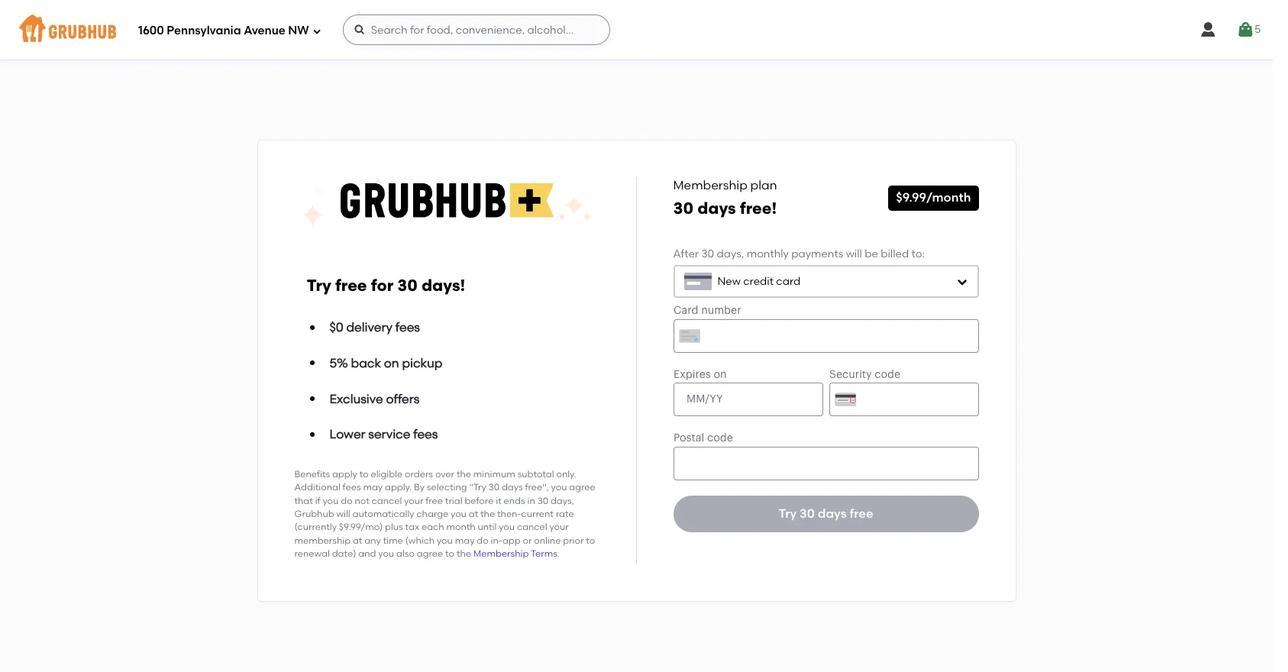 Task type: describe. For each thing, give the bounding box(es) containing it.
selecting
[[427, 482, 467, 493]]

membership for 30
[[673, 178, 748, 193]]

1 vertical spatial at
[[353, 535, 362, 546]]

exclusive offers
[[330, 392, 420, 406]]

2 horizontal spatial to
[[586, 535, 595, 546]]

automatically
[[353, 509, 415, 519]]

delivery
[[346, 320, 393, 335]]

pickup
[[402, 356, 443, 371]]

avenue
[[244, 23, 286, 37]]

0 vertical spatial free
[[335, 276, 367, 295]]

eligible
[[371, 469, 403, 480]]

1 horizontal spatial your
[[550, 522, 569, 533]]

try for try free for 30 days!
[[307, 276, 331, 295]]

exclusive
[[330, 392, 383, 406]]

online
[[534, 535, 561, 546]]

minimum
[[474, 469, 516, 480]]

you up month
[[451, 509, 467, 519]]

apply
[[332, 469, 357, 480]]

svg image
[[1237, 21, 1255, 39]]

1 vertical spatial may
[[455, 535, 475, 546]]

after 30 days, monthly payments will be billed to:
[[673, 248, 925, 260]]

fees for $0 delivery fees
[[396, 320, 420, 335]]

each
[[422, 522, 444, 533]]

grubhub
[[295, 509, 334, 519]]

main navigation navigation
[[0, 0, 1274, 60]]

rate
[[556, 509, 574, 519]]

0 vertical spatial will
[[846, 248, 862, 260]]

not
[[355, 496, 370, 506]]

benefits
[[295, 469, 330, 480]]

and
[[359, 549, 376, 559]]

you down only.
[[551, 482, 567, 493]]

current
[[521, 509, 554, 519]]

you down then-
[[499, 522, 515, 533]]

1600
[[138, 23, 164, 37]]

try 30 days free button
[[673, 496, 979, 533]]

plus
[[385, 522, 403, 533]]

you right 'if'
[[323, 496, 339, 506]]

0 horizontal spatial agree
[[417, 549, 443, 559]]

you down each
[[437, 535, 453, 546]]

membership plan 30 days free!
[[673, 178, 777, 218]]

date)
[[332, 549, 356, 559]]

any
[[365, 535, 381, 546]]

you down the 'time'
[[378, 549, 394, 559]]

ends
[[504, 496, 525, 506]]

tax
[[405, 522, 420, 533]]

prior
[[563, 535, 584, 546]]

for
[[371, 276, 394, 295]]

to:
[[912, 248, 925, 260]]

0 vertical spatial days,
[[717, 248, 744, 260]]

$9.99/month
[[896, 191, 971, 205]]

after
[[673, 248, 699, 260]]

renewal
[[295, 549, 330, 559]]

membership terms link
[[474, 549, 558, 559]]

(currently
[[295, 522, 337, 533]]

days inside the membership plan 30 days free!
[[698, 199, 736, 218]]

1600 pennsylvania avenue nw
[[138, 23, 309, 37]]

plan
[[751, 178, 777, 193]]

it
[[496, 496, 502, 506]]

only.
[[557, 469, 577, 480]]

membership terms .
[[474, 549, 560, 559]]

credit
[[744, 275, 774, 288]]

30 inside the membership plan 30 days free!
[[673, 199, 694, 218]]

on
[[384, 356, 399, 371]]

2 vertical spatial the
[[457, 549, 471, 559]]

free inside the benefits apply to eligible orders over the minimum subtotal only. additional fees may apply. by selecting "try 30 days free", you agree that if you do not cancel your free trial before it ends in 30 days, grubhub will automatically charge you at the then-current rate (currently $9.99/mo) plus tax each month until you cancel your membership at any time (which you may do in-app or online prior to renewal date) and you also agree to the
[[426, 496, 443, 506]]

over
[[435, 469, 455, 480]]

by
[[414, 482, 425, 493]]

5 button
[[1237, 16, 1261, 44]]

Search for food, convenience, alcohol... search field
[[343, 15, 610, 45]]

try free for 30 days!
[[307, 276, 465, 295]]

subtotal
[[518, 469, 554, 480]]

month
[[446, 522, 476, 533]]

$0 delivery fees
[[330, 320, 420, 335]]

nw
[[288, 23, 309, 37]]

in
[[528, 496, 535, 506]]

additional
[[295, 482, 341, 493]]



Task type: vqa. For each thing, say whether or not it's contained in the screenshot.
the bottommost do
yes



Task type: locate. For each thing, give the bounding box(es) containing it.
days inside try 30 days free button
[[818, 507, 847, 521]]

0 vertical spatial may
[[363, 482, 383, 493]]

$0
[[330, 320, 344, 335]]

may up not
[[363, 482, 383, 493]]

2 horizontal spatial free
[[850, 507, 874, 521]]

1 vertical spatial membership
[[474, 549, 529, 559]]

membership logo image
[[301, 178, 592, 226]]

the
[[457, 469, 471, 480], [481, 509, 495, 519], [457, 549, 471, 559]]

days, inside the benefits apply to eligible orders over the minimum subtotal only. additional fees may apply. by selecting "try 30 days free", you agree that if you do not cancel your free trial before it ends in 30 days, grubhub will automatically charge you at the then-current rate (currently $9.99/mo) plus tax each month until you cancel your membership at any time (which you may do in-app or online prior to renewal date) and you also agree to the
[[551, 496, 574, 506]]

0 horizontal spatial do
[[341, 496, 353, 506]]

benefits apply to eligible orders over the minimum subtotal only. additional fees may apply. by selecting "try 30 days free", you agree that if you do not cancel your free trial before it ends in 30 days, grubhub will automatically charge you at the then-current rate (currently $9.99/mo) plus tax each month until you cancel your membership at any time (which you may do in-app or online prior to renewal date) and you also agree to the
[[295, 469, 596, 559]]

membership up free!
[[673, 178, 748, 193]]

if
[[315, 496, 321, 506]]

2 vertical spatial fees
[[343, 482, 361, 493]]

0 horizontal spatial cancel
[[372, 496, 402, 506]]

time
[[383, 535, 403, 546]]

5%
[[330, 356, 348, 371]]

billed
[[881, 248, 909, 260]]

1 vertical spatial agree
[[417, 549, 443, 559]]

at down before
[[469, 509, 478, 519]]

do left not
[[341, 496, 353, 506]]

1 horizontal spatial days,
[[717, 248, 744, 260]]

fees right service
[[413, 427, 438, 442]]

0 horizontal spatial to
[[360, 469, 369, 480]]

also
[[397, 549, 415, 559]]

new credit card
[[718, 275, 801, 288]]

will left be
[[846, 248, 862, 260]]

0 vertical spatial the
[[457, 469, 471, 480]]

0 horizontal spatial days,
[[551, 496, 574, 506]]

offers
[[386, 392, 420, 406]]

orders
[[405, 469, 433, 480]]

0 vertical spatial try
[[307, 276, 331, 295]]

to down month
[[445, 549, 455, 559]]

agree
[[569, 482, 596, 493], [417, 549, 443, 559]]

0 vertical spatial agree
[[569, 482, 596, 493]]

days!
[[422, 276, 465, 295]]

1 horizontal spatial days
[[698, 199, 736, 218]]

may down month
[[455, 535, 475, 546]]

your down rate
[[550, 522, 569, 533]]

the right over at the left bottom of the page
[[457, 469, 471, 480]]

1 vertical spatial days
[[502, 482, 523, 493]]

monthly
[[747, 248, 789, 260]]

to right the prior
[[586, 535, 595, 546]]

card
[[776, 275, 801, 288]]

1 vertical spatial try
[[779, 507, 797, 521]]

"try
[[469, 482, 487, 493]]

your down by
[[404, 496, 424, 506]]

5% back on pickup
[[330, 356, 443, 371]]

0 vertical spatial membership
[[673, 178, 748, 193]]

new
[[718, 275, 741, 288]]

try inside button
[[779, 507, 797, 521]]

2 vertical spatial days
[[818, 507, 847, 521]]

0 horizontal spatial at
[[353, 535, 362, 546]]

at down $9.99/mo)
[[353, 535, 362, 546]]

the down month
[[457, 549, 471, 559]]

the up 'until'
[[481, 509, 495, 519]]

will inside the benefits apply to eligible orders over the minimum subtotal only. additional fees may apply. by selecting "try 30 days free", you agree that if you do not cancel your free trial before it ends in 30 days, grubhub will automatically charge you at the then-current rate (currently $9.99/mo) plus tax each month until you cancel your membership at any time (which you may do in-app or online prior to renewal date) and you also agree to the
[[336, 509, 350, 519]]

terms
[[531, 549, 558, 559]]

1 horizontal spatial to
[[445, 549, 455, 559]]

$9.99/mo)
[[339, 522, 383, 533]]

1 horizontal spatial do
[[477, 535, 489, 546]]

cancel up automatically
[[372, 496, 402, 506]]

1 horizontal spatial cancel
[[517, 522, 547, 533]]

free inside button
[[850, 507, 874, 521]]

will up $9.99/mo)
[[336, 509, 350, 519]]

1 horizontal spatial at
[[469, 509, 478, 519]]

pennsylvania
[[167, 23, 241, 37]]

will
[[846, 248, 862, 260], [336, 509, 350, 519]]

free",
[[525, 482, 549, 493]]

trial
[[445, 496, 463, 506]]

days, up rate
[[551, 496, 574, 506]]

lower
[[330, 427, 366, 442]]

membership
[[295, 535, 351, 546]]

(which
[[405, 535, 435, 546]]

fees right "delivery"
[[396, 320, 420, 335]]

1 horizontal spatial membership
[[673, 178, 748, 193]]

0 vertical spatial fees
[[396, 320, 420, 335]]

fees inside the benefits apply to eligible orders over the minimum subtotal only. additional fees may apply. by selecting "try 30 days free", you agree that if you do not cancel your free trial before it ends in 30 days, grubhub will automatically charge you at the then-current rate (currently $9.99/mo) plus tax each month until you cancel your membership at any time (which you may do in-app or online prior to renewal date) and you also agree to the
[[343, 482, 361, 493]]

days inside the benefits apply to eligible orders over the minimum subtotal only. additional fees may apply. by selecting "try 30 days free", you agree that if you do not cancel your free trial before it ends in 30 days, grubhub will automatically charge you at the then-current rate (currently $9.99/mo) plus tax each month until you cancel your membership at any time (which you may do in-app or online prior to renewal date) and you also agree to the
[[502, 482, 523, 493]]

0 horizontal spatial your
[[404, 496, 424, 506]]

fees down apply
[[343, 482, 361, 493]]

0 horizontal spatial membership
[[474, 549, 529, 559]]

1 horizontal spatial agree
[[569, 482, 596, 493]]

agree down (which
[[417, 549, 443, 559]]

30
[[673, 199, 694, 218], [702, 248, 714, 260], [397, 276, 418, 295], [489, 482, 500, 493], [538, 496, 549, 506], [800, 507, 815, 521]]

try 30 days free
[[779, 507, 874, 521]]

to
[[360, 469, 369, 480], [586, 535, 595, 546], [445, 549, 455, 559]]

your
[[404, 496, 424, 506], [550, 522, 569, 533]]

charge
[[417, 509, 449, 519]]

then-
[[497, 509, 521, 519]]

1 vertical spatial will
[[336, 509, 350, 519]]

1 horizontal spatial try
[[779, 507, 797, 521]]

membership down "in-"
[[474, 549, 529, 559]]

0 horizontal spatial free
[[335, 276, 367, 295]]

2 horizontal spatial days
[[818, 507, 847, 521]]

1 horizontal spatial may
[[455, 535, 475, 546]]

free
[[335, 276, 367, 295], [426, 496, 443, 506], [850, 507, 874, 521]]

0 horizontal spatial will
[[336, 509, 350, 519]]

0 vertical spatial at
[[469, 509, 478, 519]]

or
[[523, 535, 532, 546]]

0 vertical spatial your
[[404, 496, 424, 506]]

0 vertical spatial to
[[360, 469, 369, 480]]

1 vertical spatial your
[[550, 522, 569, 533]]

1 vertical spatial free
[[426, 496, 443, 506]]

1 vertical spatial do
[[477, 535, 489, 546]]

membership for .
[[474, 549, 529, 559]]

app
[[503, 535, 521, 546]]

1 vertical spatial the
[[481, 509, 495, 519]]

days, up new
[[717, 248, 744, 260]]

1 horizontal spatial free
[[426, 496, 443, 506]]

do left "in-"
[[477, 535, 489, 546]]

membership
[[673, 178, 748, 193], [474, 549, 529, 559]]

service
[[369, 427, 411, 442]]

cancel up or
[[517, 522, 547, 533]]

until
[[478, 522, 497, 533]]

0 horizontal spatial days
[[502, 482, 523, 493]]

0 vertical spatial cancel
[[372, 496, 402, 506]]

that
[[295, 496, 313, 506]]

1 horizontal spatial will
[[846, 248, 862, 260]]

1 vertical spatial days,
[[551, 496, 574, 506]]

in-
[[491, 535, 503, 546]]

1 vertical spatial to
[[586, 535, 595, 546]]

1 vertical spatial fees
[[413, 427, 438, 442]]

free!
[[740, 199, 777, 218]]

do
[[341, 496, 353, 506], [477, 535, 489, 546]]

be
[[865, 248, 879, 260]]

days
[[698, 199, 736, 218], [502, 482, 523, 493], [818, 507, 847, 521]]

2 vertical spatial free
[[850, 507, 874, 521]]

cancel
[[372, 496, 402, 506], [517, 522, 547, 533]]

fees for lower service fees
[[413, 427, 438, 442]]

before
[[465, 496, 494, 506]]

lower service fees
[[330, 427, 438, 442]]

agree down only.
[[569, 482, 596, 493]]

may
[[363, 482, 383, 493], [455, 535, 475, 546]]

30 inside button
[[800, 507, 815, 521]]

at
[[469, 509, 478, 519], [353, 535, 362, 546]]

5
[[1255, 23, 1261, 36]]

you
[[551, 482, 567, 493], [323, 496, 339, 506], [451, 509, 467, 519], [499, 522, 515, 533], [437, 535, 453, 546], [378, 549, 394, 559]]

to right apply
[[360, 469, 369, 480]]

0 vertical spatial days
[[698, 199, 736, 218]]

payments
[[792, 248, 844, 260]]

days,
[[717, 248, 744, 260], [551, 496, 574, 506]]

0 horizontal spatial may
[[363, 482, 383, 493]]

membership inside the membership plan 30 days free!
[[673, 178, 748, 193]]

0 horizontal spatial try
[[307, 276, 331, 295]]

try
[[307, 276, 331, 295], [779, 507, 797, 521]]

svg image
[[1199, 21, 1218, 39], [353, 24, 366, 36], [312, 26, 321, 36], [956, 276, 968, 288]]

fees
[[396, 320, 420, 335], [413, 427, 438, 442], [343, 482, 361, 493]]

apply.
[[385, 482, 412, 493]]

.
[[558, 549, 560, 559]]

1 vertical spatial cancel
[[517, 522, 547, 533]]

0 vertical spatial do
[[341, 496, 353, 506]]

2 vertical spatial to
[[445, 549, 455, 559]]

back
[[351, 356, 381, 371]]

try for try 30 days free
[[779, 507, 797, 521]]



